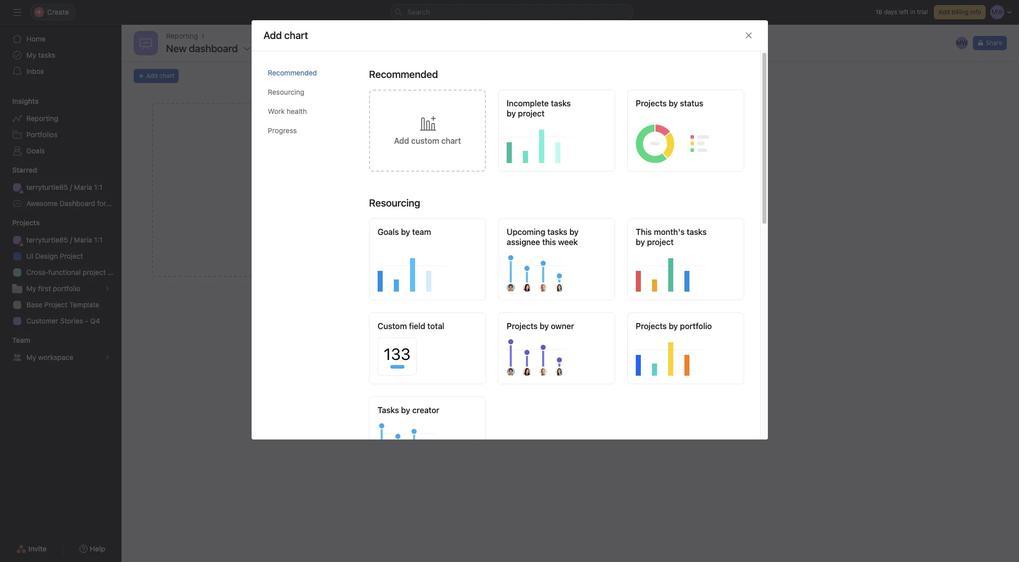Task type: vqa. For each thing, say whether or not it's contained in the screenshot.
Design's TERRYTURTLE85 / MARIA 1:1 link
yes



Task type: describe. For each thing, give the bounding box(es) containing it.
goals for goals
[[26, 146, 45, 155]]

team button
[[0, 335, 30, 346]]

functional
[[48, 268, 81, 277]]

2 vertical spatial project
[[44, 300, 67, 309]]

cross-functional project plan link
[[6, 264, 122, 281]]

design
[[35, 252, 58, 260]]

my first portfolio
[[26, 284, 80, 293]]

share
[[987, 39, 1003, 47]]

by team
[[401, 227, 431, 236]]

stories
[[60, 317, 83, 325]]

custom field total button
[[369, 312, 486, 384]]

/ for design
[[70, 236, 72, 244]]

progress button
[[268, 121, 353, 140]]

home link
[[6, 31, 116, 47]]

1 horizontal spatial add chart
[[344, 196, 372, 204]]

/ for dashboard
[[70, 183, 72, 192]]

custom chart
[[411, 136, 461, 145]]

projects by owner button
[[498, 312, 615, 384]]

by status
[[669, 99, 704, 108]]

recommended inside button
[[268, 68, 317, 77]]

home
[[26, 34, 46, 43]]

goals by team
[[378, 227, 431, 236]]

0 vertical spatial reporting link
[[166, 30, 198, 42]]

global element
[[0, 25, 122, 86]]

goals by team button
[[369, 218, 486, 300]]

portfolios
[[26, 130, 58, 139]]

ui design project link
[[6, 248, 116, 264]]

search button
[[390, 4, 634, 20]]

incomplete
[[507, 99, 549, 108]]

my workspace link
[[6, 350, 116, 366]]

0 vertical spatial reporting
[[166, 31, 198, 40]]

16
[[876, 8, 883, 16]]

image of a multicolored column chart image for by portfolio
[[636, 335, 739, 376]]

upcoming
[[507, 227, 546, 236]]

customer stories - q4 link
[[6, 313, 116, 329]]

assignee
[[507, 237, 540, 247]]

-
[[85, 317, 88, 325]]

1 horizontal spatial resourcing
[[369, 197, 420, 209]]

progress
[[268, 126, 297, 135]]

projects by status
[[636, 99, 704, 108]]

projects by owner
[[507, 322, 574, 331]]

portfolios link
[[6, 127, 116, 143]]

my for my first portfolio
[[26, 284, 36, 293]]

search
[[408, 8, 430, 16]]

projects for projects
[[12, 218, 40, 227]]

my for my workspace
[[26, 353, 36, 362]]

this
[[636, 227, 652, 236]]

starred element
[[0, 161, 148, 214]]

incomplete tasks by project
[[507, 99, 571, 118]]

template
[[69, 300, 99, 309]]

terryturtle85 / maria 1:1 link for dashboard
[[6, 179, 116, 196]]

image of a blue lollipop chart image for upcoming tasks by assignee this week
[[507, 251, 610, 292]]

first
[[38, 284, 51, 293]]

recommended button
[[268, 63, 353, 82]]

customer stories - q4
[[26, 317, 100, 325]]

maria for for
[[74, 183, 92, 192]]

projects for projects by owner
[[507, 322, 538, 331]]

tasks for upcoming
[[548, 227, 568, 236]]

work health
[[268, 107, 307, 115]]

this month's tasks by project
[[636, 227, 707, 247]]

team
[[12, 336, 30, 345]]

image of a numeric rollup card image
[[378, 335, 481, 376]]

cross-
[[26, 268, 48, 277]]

custom field total
[[378, 322, 444, 331]]

report image
[[140, 37, 152, 49]]

by project inside incomplete tasks by project
[[507, 109, 545, 118]]

terryturtle85 / maria 1:1 link for design
[[6, 232, 116, 248]]

my tasks
[[26, 51, 55, 59]]

projects button
[[0, 218, 40, 228]]

awesome dashboard for new project
[[26, 199, 148, 208]]

project
[[83, 268, 106, 277]]

my tasks link
[[6, 47, 116, 63]]

info
[[971, 8, 982, 16]]

work health button
[[268, 102, 353, 121]]

by creator
[[401, 406, 439, 415]]

upcoming tasks by assignee this week
[[507, 227, 579, 247]]

new dashboard
[[166, 43, 238, 54]]

terryturtle85 / maria 1:1 for dashboard
[[26, 183, 103, 192]]

add custom chart
[[394, 136, 461, 145]]

terryturtle85 / maria 1:1 for design
[[26, 236, 103, 244]]

new
[[108, 199, 123, 208]]

teams element
[[0, 331, 122, 368]]

goals link
[[6, 143, 116, 159]]

projects element
[[0, 214, 122, 331]]

tasks by creator
[[378, 406, 439, 415]]

starred button
[[0, 165, 37, 175]]

starred
[[12, 166, 37, 174]]

cross-functional project plan
[[26, 268, 122, 277]]

month's
[[654, 227, 685, 236]]

projects by portfolio button
[[628, 312, 745, 384]]

tasks for incomplete
[[551, 99, 571, 108]]

1 vertical spatial add chart button
[[152, 103, 565, 277]]

tasks by creator button
[[369, 397, 486, 468]]

mw
[[957, 39, 968, 47]]

projects for projects by portfolio
[[636, 322, 667, 331]]

insights element
[[0, 92, 122, 161]]

projects for projects by status
[[636, 99, 667, 108]]

left
[[900, 8, 909, 16]]

ui design project
[[26, 252, 83, 260]]

mw button
[[956, 36, 970, 50]]



Task type: locate. For each thing, give the bounding box(es) containing it.
projects left by portfolio
[[636, 322, 667, 331]]

my inside my tasks "link"
[[26, 51, 36, 59]]

1 vertical spatial reporting link
[[6, 110, 116, 127]]

2 recommended from the left
[[369, 68, 438, 80]]

terryturtle85 up awesome
[[26, 183, 68, 192]]

0 horizontal spatial recommended
[[268, 68, 317, 77]]

terryturtle85 / maria 1:1 link up dashboard
[[6, 179, 116, 196]]

0 horizontal spatial image of a blue lollipop chart image
[[378, 419, 481, 460]]

terryturtle85 inside starred element
[[26, 183, 68, 192]]

goals down portfolios
[[26, 146, 45, 155]]

1 vertical spatial project
[[60, 252, 83, 260]]

my inside my first portfolio link
[[26, 284, 36, 293]]

resourcing up goals by team
[[369, 197, 420, 209]]

reporting link up portfolios
[[6, 110, 116, 127]]

goals inside insights element
[[26, 146, 45, 155]]

image of a green column chart image
[[507, 122, 610, 163]]

0 vertical spatial terryturtle85 / maria 1:1 link
[[6, 179, 116, 196]]

1 terryturtle85 / maria 1:1 from the top
[[26, 183, 103, 192]]

base
[[26, 300, 42, 309]]

by project down this
[[636, 237, 674, 247]]

2 vertical spatial my
[[26, 353, 36, 362]]

invite
[[28, 545, 47, 553]]

dashboard
[[60, 199, 95, 208]]

my workspace
[[26, 353, 73, 362]]

add billing info
[[939, 8, 982, 16]]

1 vertical spatial /
[[70, 236, 72, 244]]

project up cross-functional project plan on the left top
[[60, 252, 83, 260]]

search list box
[[390, 4, 634, 20]]

for
[[97, 199, 106, 208]]

tasks inside incomplete tasks by project
[[551, 99, 571, 108]]

0 vertical spatial /
[[70, 183, 72, 192]]

add custom chart button
[[369, 89, 486, 172]]

inbox link
[[6, 63, 116, 80]]

image of a multicolored column chart image down by portfolio
[[636, 335, 739, 376]]

reporting up new dashboard
[[166, 31, 198, 40]]

0 horizontal spatial reporting link
[[6, 110, 116, 127]]

image of a multicolored column chart image inside projects by portfolio button
[[636, 335, 739, 376]]

1:1 inside projects element
[[94, 236, 103, 244]]

terryturtle85 for design
[[26, 236, 68, 244]]

tasks right month's
[[687, 227, 707, 236]]

terryturtle85 / maria 1:1 link
[[6, 179, 116, 196], [6, 232, 116, 248]]

0 vertical spatial terryturtle85
[[26, 183, 68, 192]]

2 maria from the top
[[74, 236, 92, 244]]

by portfolio
[[669, 322, 712, 331]]

maria inside starred element
[[74, 183, 92, 192]]

resourcing button
[[268, 82, 353, 102]]

project
[[125, 199, 148, 208], [60, 252, 83, 260], [44, 300, 67, 309]]

0 horizontal spatial add chart
[[146, 72, 174, 80]]

my first portfolio link
[[6, 281, 116, 297]]

1 vertical spatial terryturtle85 / maria 1:1
[[26, 236, 103, 244]]

tasks inside this month's tasks by project
[[687, 227, 707, 236]]

1:1 inside starred element
[[94, 183, 103, 192]]

2 terryturtle85 / maria 1:1 from the top
[[26, 236, 103, 244]]

projects left by owner
[[507, 322, 538, 331]]

1 vertical spatial goals
[[378, 227, 399, 236]]

image of a blue lollipop chart image
[[507, 251, 610, 292], [378, 419, 481, 460]]

image of a blue lollipop chart image down this week
[[507, 251, 610, 292]]

by owner
[[540, 322, 574, 331]]

2 terryturtle85 from the top
[[26, 236, 68, 244]]

reporting link up new dashboard
[[166, 30, 198, 42]]

by
[[570, 227, 579, 236]]

reporting up portfolios
[[26, 114, 58, 123]]

image of a purple lollipop chart image
[[507, 335, 610, 376]]

projects
[[636, 99, 667, 108], [12, 218, 40, 227], [507, 322, 538, 331], [636, 322, 667, 331]]

1 vertical spatial maria
[[74, 236, 92, 244]]

image of a multicolored column chart image for month's
[[636, 251, 739, 292]]

maria for project
[[74, 236, 92, 244]]

1 horizontal spatial goals
[[378, 227, 399, 236]]

1 vertical spatial add chart
[[344, 196, 372, 204]]

0 vertical spatial add chart
[[146, 72, 174, 80]]

terryturtle85
[[26, 183, 68, 192], [26, 236, 68, 244]]

0 vertical spatial by project
[[507, 109, 545, 118]]

this week
[[542, 237, 578, 247]]

0 vertical spatial 1:1
[[94, 183, 103, 192]]

goals for goals by team
[[378, 227, 399, 236]]

terryturtle85 / maria 1:1 link up ui design project
[[6, 232, 116, 248]]

maria inside projects element
[[74, 236, 92, 244]]

tasks down home
[[38, 51, 55, 59]]

1 vertical spatial reporting
[[26, 114, 58, 123]]

0 horizontal spatial by project
[[507, 109, 545, 118]]

awesome dashboard for new project link
[[6, 196, 148, 212]]

my down team
[[26, 353, 36, 362]]

in
[[911, 8, 916, 16]]

1 / from the top
[[70, 183, 72, 192]]

reporting
[[166, 31, 198, 40], [26, 114, 58, 123]]

hide sidebar image
[[13, 8, 21, 16]]

1:1 up project
[[94, 236, 103, 244]]

1 vertical spatial terryturtle85 / maria 1:1 link
[[6, 232, 116, 248]]

by project down incomplete
[[507, 109, 545, 118]]

2 terryturtle85 / maria 1:1 link from the top
[[6, 232, 116, 248]]

1 horizontal spatial recommended
[[369, 68, 438, 80]]

0 vertical spatial terryturtle85 / maria 1:1
[[26, 183, 103, 192]]

1 maria from the top
[[74, 183, 92, 192]]

image of a blue lollipop chart image inside tasks by creator button
[[378, 419, 481, 460]]

add chart button
[[134, 69, 179, 83], [152, 103, 565, 277]]

by project inside this month's tasks by project
[[636, 237, 674, 247]]

reporting inside insights element
[[26, 114, 58, 123]]

image of a blue lollipop chart image for tasks by creator
[[378, 419, 481, 460]]

0 vertical spatial goals
[[26, 146, 45, 155]]

/
[[70, 183, 72, 192], [70, 236, 72, 244]]

0 vertical spatial resourcing
[[268, 87, 304, 96]]

image of a multicolored donut chart image
[[636, 122, 739, 163]]

add to starred image
[[257, 45, 265, 53]]

1 horizontal spatial chart
[[357, 196, 372, 204]]

2 image of a multicolored column chart image from the top
[[636, 335, 739, 376]]

tasks up this week
[[548, 227, 568, 236]]

/ inside projects element
[[70, 236, 72, 244]]

1 vertical spatial by project
[[636, 237, 674, 247]]

1 terryturtle85 / maria 1:1 link from the top
[[6, 179, 116, 196]]

1 vertical spatial 1:1
[[94, 236, 103, 244]]

image of a blue lollipop chart image down the "by creator"
[[378, 419, 481, 460]]

1:1 up for on the top
[[94, 183, 103, 192]]

resourcing inside button
[[268, 87, 304, 96]]

health
[[287, 107, 307, 115]]

1 horizontal spatial by project
[[636, 237, 674, 247]]

terryturtle85 / maria 1:1 inside projects element
[[26, 236, 103, 244]]

/ up 'ui design project' link
[[70, 236, 72, 244]]

show options image
[[243, 45, 251, 53]]

0 vertical spatial chart
[[160, 72, 174, 80]]

share button
[[974, 36, 1008, 50]]

0 vertical spatial image of a blue lollipop chart image
[[507, 251, 610, 292]]

resourcing up the work health
[[268, 87, 304, 96]]

project down my first portfolio on the bottom left
[[44, 300, 67, 309]]

2 / from the top
[[70, 236, 72, 244]]

1 horizontal spatial reporting link
[[166, 30, 198, 42]]

0 horizontal spatial resourcing
[[268, 87, 304, 96]]

goals
[[26, 146, 45, 155], [378, 227, 399, 236]]

0 vertical spatial my
[[26, 51, 36, 59]]

days
[[885, 8, 898, 16]]

0 vertical spatial maria
[[74, 183, 92, 192]]

q4
[[90, 317, 100, 325]]

image of a multicolored column chart image inside the this month's tasks by project button
[[636, 251, 739, 292]]

ui
[[26, 252, 33, 260]]

2 my from the top
[[26, 284, 36, 293]]

image of a blue column chart image
[[378, 251, 481, 292]]

work
[[268, 107, 285, 115]]

terryturtle85 / maria 1:1 up awesome dashboard for new project link
[[26, 183, 103, 192]]

1 image of a multicolored column chart image from the top
[[636, 251, 739, 292]]

projects down awesome
[[12, 218, 40, 227]]

invite button
[[10, 540, 53, 558]]

1 vertical spatial terryturtle85
[[26, 236, 68, 244]]

2 1:1 from the top
[[94, 236, 103, 244]]

1 horizontal spatial image of a blue lollipop chart image
[[507, 251, 610, 292]]

image of a multicolored column chart image
[[636, 251, 739, 292], [636, 335, 739, 376]]

1:1 for project
[[94, 236, 103, 244]]

projects by portfolio
[[636, 322, 712, 331]]

incomplete tasks by project button
[[498, 89, 615, 172]]

1 1:1 from the top
[[94, 183, 103, 192]]

0 horizontal spatial reporting
[[26, 114, 58, 123]]

projects left by status
[[636, 99, 667, 108]]

tasks right incomplete
[[551, 99, 571, 108]]

terryturtle85 / maria 1:1 up 'ui design project' link
[[26, 236, 103, 244]]

projects by status button
[[628, 89, 745, 172]]

custom
[[378, 322, 407, 331]]

upcoming tasks by assignee this week button
[[498, 218, 615, 300]]

tasks inside the upcoming tasks by assignee this week
[[548, 227, 568, 236]]

project inside starred element
[[125, 199, 148, 208]]

0 vertical spatial image of a multicolored column chart image
[[636, 251, 739, 292]]

projects inside button
[[636, 99, 667, 108]]

terryturtle85 for dashboard
[[26, 183, 68, 192]]

add
[[939, 8, 951, 16], [146, 72, 158, 80], [394, 136, 409, 145], [344, 196, 356, 204]]

1:1
[[94, 183, 103, 192], [94, 236, 103, 244]]

add chart
[[264, 29, 308, 41]]

goals left by team
[[378, 227, 399, 236]]

terryturtle85 / maria 1:1
[[26, 183, 103, 192], [26, 236, 103, 244]]

portfolio
[[53, 284, 80, 293]]

billing
[[952, 8, 970, 16]]

terryturtle85 / maria 1:1 link inside starred element
[[6, 179, 116, 196]]

base project template link
[[6, 297, 116, 313]]

0 horizontal spatial chart
[[160, 72, 174, 80]]

1 vertical spatial my
[[26, 284, 36, 293]]

1 vertical spatial resourcing
[[369, 197, 420, 209]]

1:1 for for
[[94, 183, 103, 192]]

close image
[[745, 31, 753, 39]]

project right new
[[125, 199, 148, 208]]

goals inside button
[[378, 227, 399, 236]]

1 my from the top
[[26, 51, 36, 59]]

/ up dashboard
[[70, 183, 72, 192]]

my inside 'my workspace' "link"
[[26, 353, 36, 362]]

maria
[[74, 183, 92, 192], [74, 236, 92, 244]]

1 horizontal spatial reporting
[[166, 31, 198, 40]]

1 recommended from the left
[[268, 68, 317, 77]]

this month's tasks by project button
[[628, 218, 745, 300]]

customer
[[26, 317, 58, 325]]

terryturtle85 inside projects element
[[26, 236, 68, 244]]

my for my tasks
[[26, 51, 36, 59]]

tasks for my
[[38, 51, 55, 59]]

1 vertical spatial image of a multicolored column chart image
[[636, 335, 739, 376]]

workspace
[[38, 353, 73, 362]]

field total
[[409, 322, 444, 331]]

inbox
[[26, 67, 44, 75]]

add billing info button
[[935, 5, 986, 19]]

reporting link
[[166, 30, 198, 42], [6, 110, 116, 127]]

tasks inside "link"
[[38, 51, 55, 59]]

terryturtle85 / maria 1:1 inside starred element
[[26, 183, 103, 192]]

0 horizontal spatial goals
[[26, 146, 45, 155]]

/ inside starred element
[[70, 183, 72, 192]]

trial
[[918, 8, 929, 16]]

maria up 'ui design project' link
[[74, 236, 92, 244]]

my up inbox
[[26, 51, 36, 59]]

1 terryturtle85 from the top
[[26, 183, 68, 192]]

maria up awesome dashboard for new project
[[74, 183, 92, 192]]

my left the first
[[26, 284, 36, 293]]

tasks
[[38, 51, 55, 59], [551, 99, 571, 108], [548, 227, 568, 236], [687, 227, 707, 236]]

0 vertical spatial add chart button
[[134, 69, 179, 83]]

3 my from the top
[[26, 353, 36, 362]]

image of a multicolored column chart image down this month's tasks by project
[[636, 251, 739, 292]]

image of a blue lollipop chart image inside the upcoming tasks by assignee this week button
[[507, 251, 610, 292]]

tasks
[[378, 406, 399, 415]]

1 vertical spatial chart
[[357, 196, 372, 204]]

add chart
[[146, 72, 174, 80], [344, 196, 372, 204]]

0 vertical spatial project
[[125, 199, 148, 208]]

projects inside dropdown button
[[12, 218, 40, 227]]

terryturtle85 up design
[[26, 236, 68, 244]]

plan
[[108, 268, 122, 277]]

1 vertical spatial image of a blue lollipop chart image
[[378, 419, 481, 460]]



